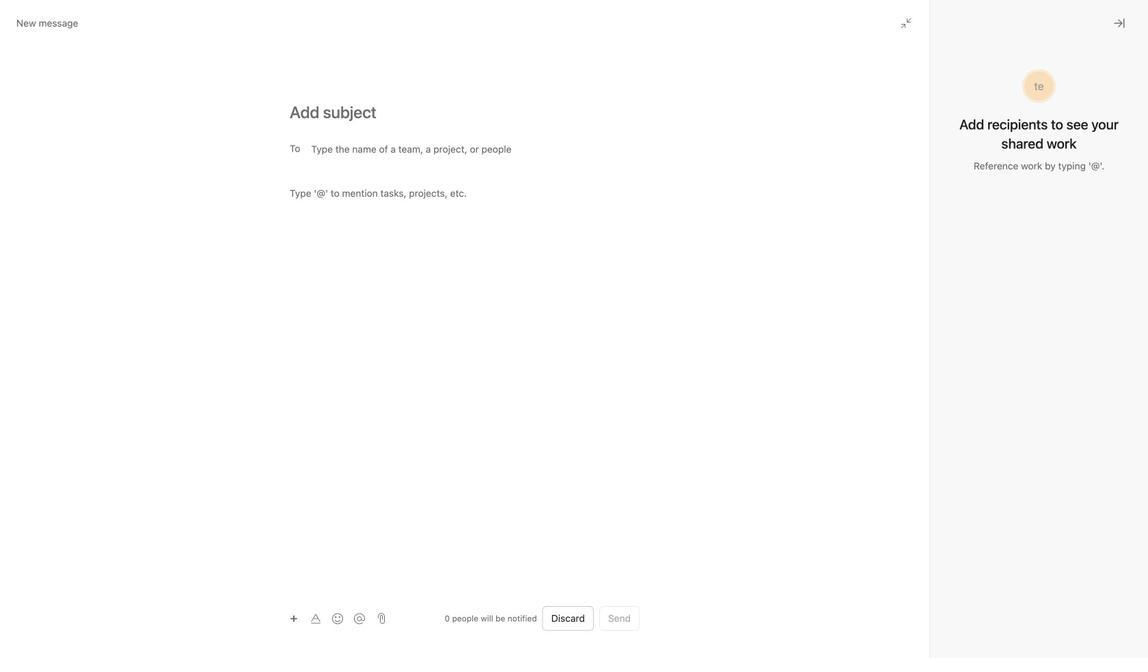 Task type: locate. For each thing, give the bounding box(es) containing it.
at mention image
[[354, 614, 365, 624]]

minimize image
[[901, 18, 912, 29]]

insert an object image
[[290, 615, 298, 623]]

toolbar
[[284, 609, 372, 629]]



Task type: vqa. For each thing, say whether or not it's contained in the screenshot.
"Toolbar" at the bottom of page
yes



Task type: describe. For each thing, give the bounding box(es) containing it.
formatting image
[[310, 614, 321, 624]]

Type the name of a team, a project, or people text field
[[311, 141, 632, 157]]

emoji image
[[332, 614, 343, 624]]

Add subject text field
[[273, 101, 656, 123]]

close image
[[1114, 18, 1125, 29]]

hide sidebar image
[[18, 11, 29, 22]]



